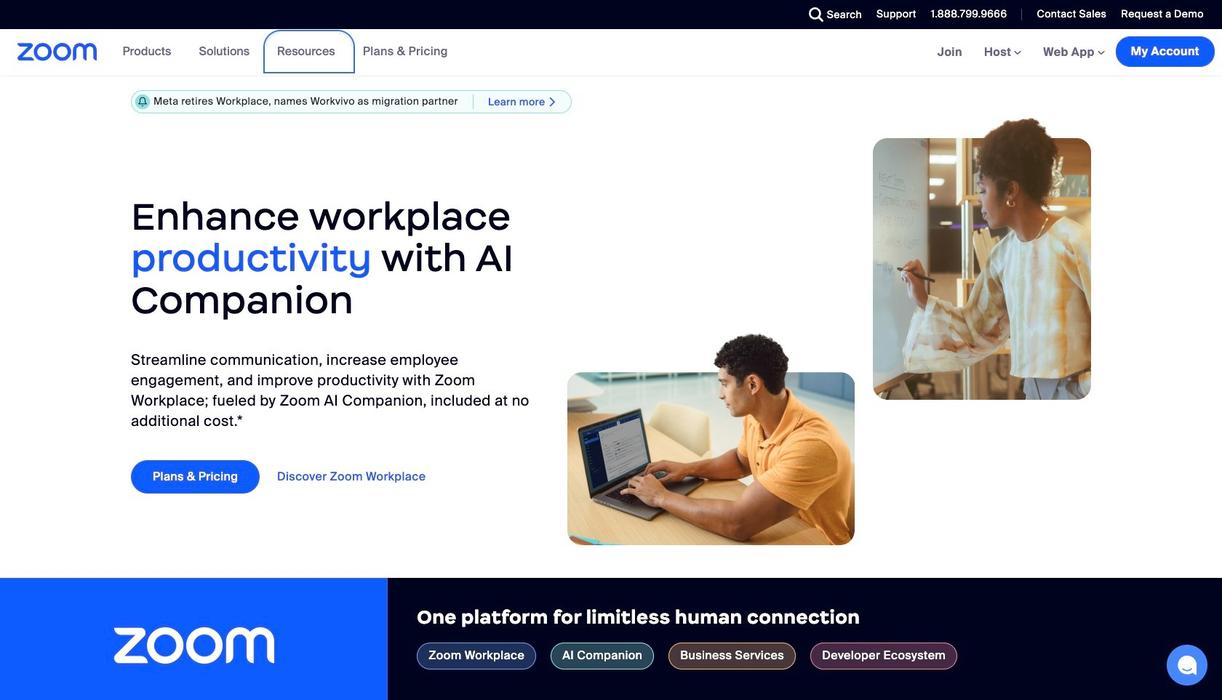 Task type: describe. For each thing, give the bounding box(es) containing it.
zoom workplace tab
[[417, 643, 536, 670]]

zoom unified communication platform image
[[114, 628, 274, 664]]

right image
[[545, 96, 560, 108]]

product information navigation
[[97, 29, 459, 76]]

open chat image
[[1177, 656, 1198, 676]]



Task type: vqa. For each thing, say whether or not it's contained in the screenshot.
Close image
no



Task type: locate. For each thing, give the bounding box(es) containing it.
tab list
[[417, 643, 1193, 677]]

meetings navigation
[[927, 29, 1222, 76]]

zoom logo image
[[17, 43, 97, 61]]

ai companion tab
[[551, 643, 654, 670]]

banner
[[0, 29, 1222, 76]]

main content
[[0, 29, 1222, 701]]



